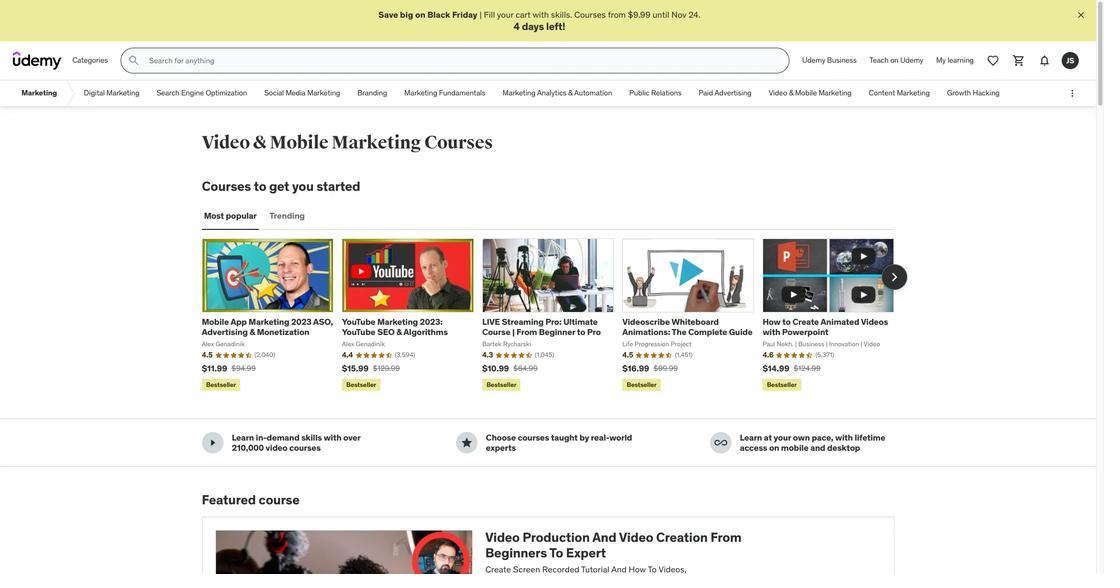 Task type: vqa. For each thing, say whether or not it's contained in the screenshot.
middle Science
no



Task type: describe. For each thing, give the bounding box(es) containing it.
social
[[264, 88, 284, 98]]

over
[[343, 432, 361, 443]]

growth hacking link
[[939, 81, 1009, 106]]

0 horizontal spatial courses
[[202, 178, 251, 195]]

create
[[793, 316, 819, 327]]

most popular button
[[202, 203, 259, 229]]

to for get
[[254, 178, 267, 195]]

learn for learn in-demand skills with over 210,000 video courses
[[232, 432, 254, 443]]

carousel element
[[202, 239, 907, 393]]

learn in-demand skills with over 210,000 video courses
[[232, 432, 361, 453]]

popular
[[226, 210, 257, 221]]

marketing left fundamentals
[[404, 88, 437, 98]]

choose
[[486, 432, 516, 443]]

paid
[[699, 88, 713, 98]]

1 horizontal spatial courses
[[425, 131, 493, 154]]

pro
[[587, 327, 601, 337]]

shopping cart with 0 items image
[[1013, 54, 1026, 67]]

mobile inside "mobile app marketing 2023 aso, advertising & monetization"
[[202, 316, 229, 327]]

nov
[[672, 9, 687, 20]]

arrow pointing to subcategory menu links image
[[66, 81, 75, 106]]

& inside youtube marketing 2023: youtube seo & algorithms
[[397, 327, 402, 337]]

demand
[[267, 432, 300, 443]]

streaming
[[502, 316, 544, 327]]

app
[[231, 316, 247, 327]]

video & mobile marketing link
[[760, 81, 861, 106]]

on inside save big on black friday | fill your cart with skills. courses from $9.99 until nov 24. 4 days left!
[[415, 9, 426, 20]]

paid advertising
[[699, 88, 752, 98]]

and
[[811, 443, 826, 453]]

marketing down branding link at the left top of page
[[332, 131, 421, 154]]

videoscribe whiteboard animations: the complete guide
[[623, 316, 753, 337]]

access
[[740, 443, 768, 453]]

| for save big on black friday | fill your cart with skills. courses from $9.99 until nov 24. 4 days left!
[[480, 9, 482, 20]]

js link
[[1058, 48, 1084, 74]]

to inside live streaming pro: ultimate course | from beginner to pro
[[577, 327, 586, 337]]

advertising inside "mobile app marketing 2023 aso, advertising & monetization"
[[202, 327, 248, 337]]

Search for anything text field
[[147, 52, 776, 70]]

at
[[764, 432, 772, 443]]

content marketing link
[[861, 81, 939, 106]]

youtube marketing 2023: youtube seo & algorithms link
[[342, 316, 448, 337]]

search engine optimization
[[157, 88, 247, 98]]

videos
[[861, 316, 888, 327]]

marketing fundamentals link
[[396, 81, 494, 106]]

teach on udemy link
[[863, 48, 930, 74]]

udemy image
[[13, 52, 62, 70]]

udemy business link
[[796, 48, 863, 74]]

seo
[[377, 327, 395, 337]]

my learning
[[937, 55, 974, 65]]

lifetime
[[855, 432, 886, 443]]

video
[[266, 443, 288, 453]]

business
[[827, 55, 857, 65]]

to
[[550, 545, 563, 561]]

ultimate
[[564, 316, 598, 327]]

courses to get you started
[[202, 178, 360, 195]]

video for video production and video creation from beginners to expert
[[485, 529, 520, 546]]

video production and video creation from beginners to expert
[[485, 529, 742, 561]]

branding
[[357, 88, 387, 98]]

left!
[[546, 20, 566, 33]]

social media marketing link
[[256, 81, 349, 106]]

videoscribe whiteboard animations: the complete guide link
[[623, 316, 753, 337]]

1 udemy from the left
[[803, 55, 826, 65]]

cart
[[516, 9, 531, 20]]

automation
[[574, 88, 612, 98]]

medium image for learn
[[714, 437, 727, 450]]

wishlist image
[[987, 54, 1000, 67]]

with inside learn in-demand skills with over 210,000 video courses
[[324, 432, 342, 443]]

save
[[379, 9, 398, 20]]

media
[[286, 88, 306, 98]]

submit search image
[[128, 54, 141, 67]]

youtube marketing 2023: youtube seo & algorithms
[[342, 316, 448, 337]]

with inside learn at your own pace, with lifetime access on mobile and desktop
[[835, 432, 853, 443]]

courses inside learn in-demand skills with over 210,000 video courses
[[289, 443, 321, 453]]

trending
[[270, 210, 305, 221]]

1 youtube from the top
[[342, 316, 376, 327]]

search
[[157, 88, 179, 98]]

from inside live streaming pro: ultimate course | from beginner to pro
[[517, 327, 537, 337]]

courses inside save big on black friday | fill your cart with skills. courses from $9.99 until nov 24. 4 days left!
[[575, 9, 606, 20]]

engine
[[181, 88, 204, 98]]

skills
[[301, 432, 322, 443]]

real-
[[591, 432, 610, 443]]

content
[[869, 88, 895, 98]]

2 youtube from the top
[[342, 327, 376, 337]]

live
[[482, 316, 500, 327]]

black
[[428, 9, 450, 20]]

1 horizontal spatial advertising
[[715, 88, 752, 98]]

from inside video production and video creation from beginners to expert
[[711, 529, 742, 546]]

fundamentals
[[439, 88, 486, 98]]

marketing inside youtube marketing 2023: youtube seo & algorithms
[[377, 316, 418, 327]]

videoscribe
[[623, 316, 670, 327]]

get
[[269, 178, 289, 195]]

medium image
[[206, 437, 219, 450]]

powerpoint
[[782, 327, 829, 337]]

teach on udemy
[[870, 55, 924, 65]]

marketing down udemy business link
[[819, 88, 852, 98]]

analytics
[[537, 88, 567, 98]]

marketing right media
[[307, 88, 340, 98]]

digital
[[84, 88, 105, 98]]

more subcategory menu links image
[[1067, 88, 1078, 99]]

skills.
[[551, 9, 572, 20]]

growth
[[947, 88, 971, 98]]

how
[[763, 316, 781, 327]]

marketing fundamentals
[[404, 88, 486, 98]]

most
[[204, 210, 224, 221]]

experts
[[486, 443, 516, 453]]

on inside learn at your own pace, with lifetime access on mobile and desktop
[[769, 443, 780, 453]]

marketing link
[[13, 81, 66, 106]]

digital marketing link
[[75, 81, 148, 106]]

aso,
[[313, 316, 333, 327]]

public
[[630, 88, 650, 98]]

$9.99
[[628, 9, 651, 20]]

video for video & mobile marketing courses
[[202, 131, 250, 154]]



Task type: locate. For each thing, give the bounding box(es) containing it.
courses down fundamentals
[[425, 131, 493, 154]]

with up the days
[[533, 9, 549, 20]]

courses inside choose courses taught by real-world experts
[[518, 432, 549, 443]]

| inside live streaming pro: ultimate course | from beginner to pro
[[512, 327, 515, 337]]

fill
[[484, 9, 495, 20]]

mobile down udemy business link
[[795, 88, 817, 98]]

1 vertical spatial courses
[[425, 131, 493, 154]]

1 vertical spatial from
[[711, 529, 742, 546]]

how to create animated videos with powerpoint
[[763, 316, 888, 337]]

creation
[[656, 529, 708, 546]]

categories button
[[66, 48, 114, 74]]

public relations link
[[621, 81, 690, 106]]

0 vertical spatial mobile
[[795, 88, 817, 98]]

big
[[400, 9, 413, 20]]

courses right video
[[289, 443, 321, 453]]

| left fill
[[480, 9, 482, 20]]

0 horizontal spatial |
[[480, 9, 482, 20]]

featured course
[[202, 492, 300, 509]]

your right fill
[[497, 9, 514, 20]]

1 learn from the left
[[232, 432, 254, 443]]

courses left taught
[[518, 432, 549, 443]]

you
[[292, 178, 314, 195]]

1 horizontal spatial mobile
[[270, 131, 328, 154]]

expert
[[566, 545, 606, 561]]

courses left from
[[575, 9, 606, 20]]

learn
[[232, 432, 254, 443], [740, 432, 762, 443]]

featured
[[202, 492, 256, 509]]

with inside save big on black friday | fill your cart with skills. courses from $9.99 until nov 24. 4 days left!
[[533, 9, 549, 20]]

to right how
[[783, 316, 791, 327]]

2 learn from the left
[[740, 432, 762, 443]]

how to create animated videos with powerpoint link
[[763, 316, 888, 337]]

udemy left my
[[901, 55, 924, 65]]

1 vertical spatial mobile
[[270, 131, 328, 154]]

0 vertical spatial from
[[517, 327, 537, 337]]

2 medium image from the left
[[714, 437, 727, 450]]

2 horizontal spatial mobile
[[795, 88, 817, 98]]

marketing right content
[[897, 88, 930, 98]]

1 vertical spatial |
[[512, 327, 515, 337]]

| inside save big on black friday | fill your cart with skills. courses from $9.99 until nov 24. 4 days left!
[[480, 9, 482, 20]]

learn inside learn in-demand skills with over 210,000 video courses
[[232, 432, 254, 443]]

beginner
[[539, 327, 575, 337]]

2023
[[291, 316, 312, 327]]

course
[[259, 492, 300, 509]]

with right guide on the right of the page
[[763, 327, 781, 337]]

0 horizontal spatial to
[[254, 178, 267, 195]]

0 vertical spatial on
[[415, 9, 426, 20]]

on left the mobile
[[769, 443, 780, 453]]

2 vertical spatial on
[[769, 443, 780, 453]]

with inside how to create animated videos with powerpoint
[[763, 327, 781, 337]]

guide
[[729, 327, 753, 337]]

with right pace,
[[835, 432, 853, 443]]

1 horizontal spatial on
[[769, 443, 780, 453]]

0 horizontal spatial from
[[517, 327, 537, 337]]

notifications image
[[1039, 54, 1051, 67]]

learn left the at
[[740, 432, 762, 443]]

1 horizontal spatial medium image
[[714, 437, 727, 450]]

your
[[497, 9, 514, 20], [774, 432, 791, 443]]

1 horizontal spatial udemy
[[901, 55, 924, 65]]

your right the at
[[774, 432, 791, 443]]

0 horizontal spatial advertising
[[202, 327, 248, 337]]

on right big
[[415, 9, 426, 20]]

in-
[[256, 432, 267, 443]]

1 vertical spatial advertising
[[202, 327, 248, 337]]

|
[[480, 9, 482, 20], [512, 327, 515, 337]]

1 horizontal spatial |
[[512, 327, 515, 337]]

and
[[593, 529, 617, 546]]

2 vertical spatial mobile
[[202, 316, 229, 327]]

trending button
[[267, 203, 307, 229]]

started
[[317, 178, 360, 195]]

marketing left analytics
[[503, 88, 536, 98]]

search engine optimization link
[[148, 81, 256, 106]]

days
[[522, 20, 544, 33]]

desktop
[[827, 443, 860, 453]]

advertising
[[715, 88, 752, 98], [202, 327, 248, 337]]

paid advertising link
[[690, 81, 760, 106]]

0 horizontal spatial your
[[497, 9, 514, 20]]

mobile left app
[[202, 316, 229, 327]]

learn left in- on the bottom
[[232, 432, 254, 443]]

to left 'get'
[[254, 178, 267, 195]]

courses
[[518, 432, 549, 443], [289, 443, 321, 453]]

mobile for video & mobile marketing
[[795, 88, 817, 98]]

0 vertical spatial |
[[480, 9, 482, 20]]

marketing right digital
[[106, 88, 139, 98]]

1 horizontal spatial courses
[[518, 432, 549, 443]]

categories
[[72, 55, 108, 65]]

pro:
[[546, 316, 562, 327]]

0 horizontal spatial mobile
[[202, 316, 229, 327]]

from right creation
[[711, 529, 742, 546]]

own
[[793, 432, 810, 443]]

my learning link
[[930, 48, 981, 74]]

learn inside learn at your own pace, with lifetime access on mobile and desktop
[[740, 432, 762, 443]]

1 horizontal spatial learn
[[740, 432, 762, 443]]

0 horizontal spatial learn
[[232, 432, 254, 443]]

learn for learn at your own pace, with lifetime access on mobile and desktop
[[740, 432, 762, 443]]

0 vertical spatial advertising
[[715, 88, 752, 98]]

& inside "mobile app marketing 2023 aso, advertising & monetization"
[[250, 327, 255, 337]]

video production and video creation from beginners to expert link
[[202, 517, 895, 574]]

video
[[769, 88, 787, 98], [202, 131, 250, 154], [485, 529, 520, 546], [619, 529, 654, 546]]

1 horizontal spatial from
[[711, 529, 742, 546]]

0 horizontal spatial udemy
[[803, 55, 826, 65]]

complete
[[689, 327, 727, 337]]

1 medium image from the left
[[460, 437, 473, 450]]

marketing right app
[[249, 316, 289, 327]]

| right course
[[512, 327, 515, 337]]

to for create
[[783, 316, 791, 327]]

learning
[[948, 55, 974, 65]]

mobile app marketing 2023 aso, advertising & monetization link
[[202, 316, 333, 337]]

to left pro
[[577, 327, 586, 337]]

production
[[523, 529, 590, 546]]

2 horizontal spatial on
[[891, 55, 899, 65]]

monetization
[[257, 327, 309, 337]]

courses
[[575, 9, 606, 20], [425, 131, 493, 154], [202, 178, 251, 195]]

optimization
[[206, 88, 247, 98]]

close image
[[1076, 10, 1087, 20]]

video & mobile marketing
[[769, 88, 852, 98]]

hacking
[[973, 88, 1000, 98]]

with
[[533, 9, 549, 20], [763, 327, 781, 337], [324, 432, 342, 443], [835, 432, 853, 443]]

2 udemy from the left
[[901, 55, 924, 65]]

course
[[482, 327, 511, 337]]

to inside how to create animated videos with powerpoint
[[783, 316, 791, 327]]

| for live streaming pro: ultimate course | from beginner to pro
[[512, 327, 515, 337]]

whiteboard
[[672, 316, 719, 327]]

video for video & mobile marketing
[[769, 88, 787, 98]]

js
[[1067, 56, 1075, 65]]

mobile
[[781, 443, 809, 453]]

mobile up you
[[270, 131, 328, 154]]

2 horizontal spatial to
[[783, 316, 791, 327]]

next image
[[886, 269, 903, 286]]

on right 'teach'
[[891, 55, 899, 65]]

video & mobile marketing courses
[[202, 131, 493, 154]]

medium image
[[460, 437, 473, 450], [714, 437, 727, 450]]

your inside save big on black friday | fill your cart with skills. courses from $9.99 until nov 24. 4 days left!
[[497, 9, 514, 20]]

2 horizontal spatial courses
[[575, 9, 606, 20]]

world
[[610, 432, 632, 443]]

udemy left business
[[803, 55, 826, 65]]

1 vertical spatial on
[[891, 55, 899, 65]]

0 vertical spatial courses
[[575, 9, 606, 20]]

marketing analytics & automation
[[503, 88, 612, 98]]

1 horizontal spatial your
[[774, 432, 791, 443]]

live streaming pro: ultimate course | from beginner to pro link
[[482, 316, 601, 337]]

marketing left arrow pointing to subcategory menu links image
[[21, 88, 57, 98]]

marketing inside "mobile app marketing 2023 aso, advertising & monetization"
[[249, 316, 289, 327]]

social media marketing
[[264, 88, 340, 98]]

courses up "most popular"
[[202, 178, 251, 195]]

animated
[[821, 316, 860, 327]]

0 horizontal spatial courses
[[289, 443, 321, 453]]

with left over
[[324, 432, 342, 443]]

beginners
[[485, 545, 547, 561]]

1 vertical spatial your
[[774, 432, 791, 443]]

save big on black friday | fill your cart with skills. courses from $9.99 until nov 24. 4 days left!
[[379, 9, 701, 33]]

your inside learn at your own pace, with lifetime access on mobile and desktop
[[774, 432, 791, 443]]

friday
[[452, 9, 478, 20]]

medium image left experts
[[460, 437, 473, 450]]

medium image left access
[[714, 437, 727, 450]]

most popular
[[204, 210, 257, 221]]

1 horizontal spatial to
[[577, 327, 586, 337]]

0 horizontal spatial medium image
[[460, 437, 473, 450]]

mobile for video & mobile marketing courses
[[270, 131, 328, 154]]

public relations
[[630, 88, 682, 98]]

0 horizontal spatial on
[[415, 9, 426, 20]]

marketing analytics & automation link
[[494, 81, 621, 106]]

marketing
[[21, 88, 57, 98], [106, 88, 139, 98], [307, 88, 340, 98], [404, 88, 437, 98], [503, 88, 536, 98], [819, 88, 852, 98], [897, 88, 930, 98], [332, 131, 421, 154], [249, 316, 289, 327], [377, 316, 418, 327]]

marketing left the 2023:
[[377, 316, 418, 327]]

from left pro:
[[517, 327, 537, 337]]

my
[[937, 55, 946, 65]]

growth hacking
[[947, 88, 1000, 98]]

until
[[653, 9, 670, 20]]

0 vertical spatial your
[[497, 9, 514, 20]]

medium image for choose
[[460, 437, 473, 450]]

mobile app marketing 2023 aso, advertising & monetization
[[202, 316, 333, 337]]

2 vertical spatial courses
[[202, 178, 251, 195]]

to
[[254, 178, 267, 195], [783, 316, 791, 327], [577, 327, 586, 337]]

24.
[[689, 9, 701, 20]]



